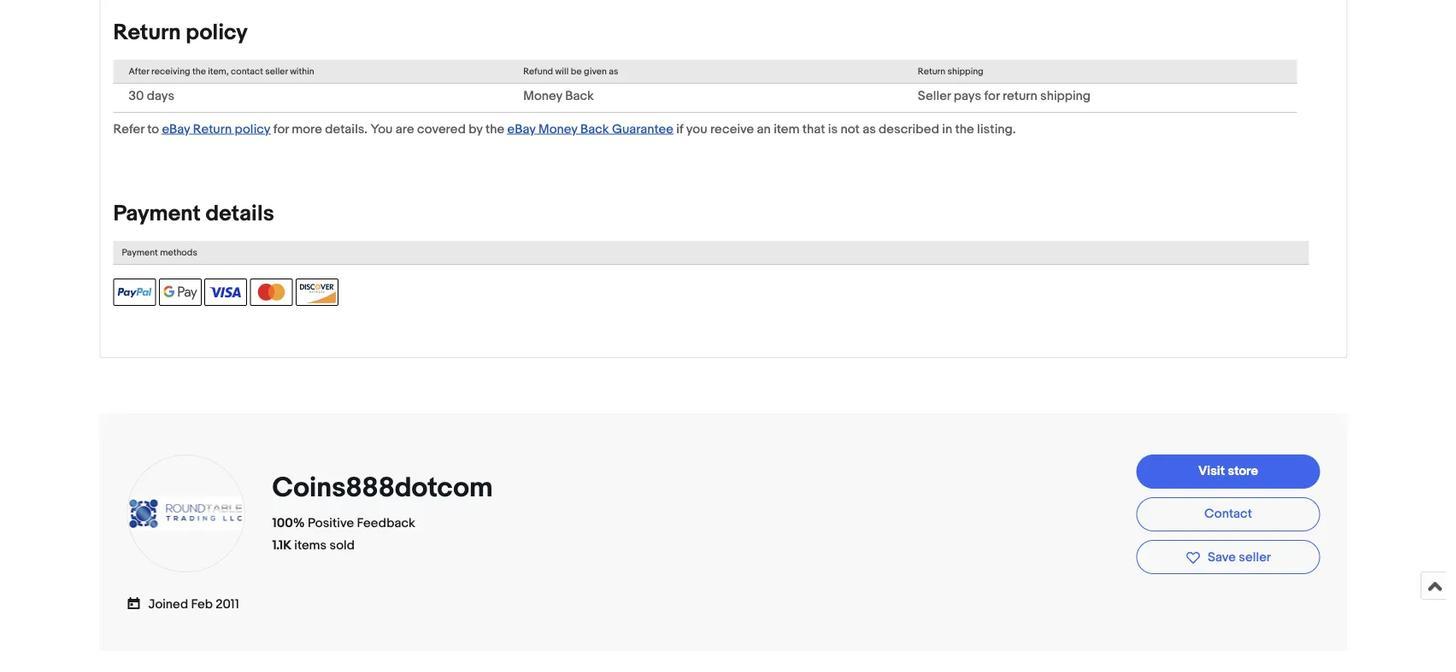 Task type: locate. For each thing, give the bounding box(es) containing it.
back down be
[[565, 89, 594, 104]]

back left the guarantee
[[580, 122, 609, 137]]

feedback
[[357, 516, 415, 531]]

shipping
[[948, 66, 984, 77], [1040, 89, 1091, 104]]

the
[[192, 66, 206, 77], [485, 122, 504, 137], [955, 122, 974, 137]]

save seller
[[1208, 550, 1271, 565]]

1 horizontal spatial the
[[485, 122, 504, 137]]

1 vertical spatial return
[[918, 66, 946, 77]]

as
[[609, 66, 618, 77], [863, 122, 876, 137]]

ebay right by
[[507, 122, 536, 137]]

as right not
[[863, 122, 876, 137]]

0 horizontal spatial as
[[609, 66, 618, 77]]

seller right save on the bottom right of page
[[1239, 550, 1271, 565]]

is
[[828, 122, 838, 137]]

2 horizontal spatial return
[[918, 66, 946, 77]]

contact link
[[1136, 498, 1320, 532]]

google pay image
[[159, 279, 202, 306]]

2 vertical spatial return
[[193, 122, 232, 137]]

money
[[523, 89, 562, 104], [538, 122, 577, 137]]

that
[[802, 122, 825, 137]]

1 horizontal spatial ebay
[[507, 122, 536, 137]]

0 vertical spatial return
[[113, 20, 181, 46]]

shipping up "pays"
[[948, 66, 984, 77]]

payment details
[[113, 201, 274, 227]]

0 horizontal spatial seller
[[265, 66, 288, 77]]

100% positive feedback 1.1k items sold
[[272, 516, 415, 554]]

return shipping
[[918, 66, 984, 77]]

0 vertical spatial for
[[984, 89, 1000, 104]]

item
[[774, 122, 800, 137]]

in
[[942, 122, 952, 137]]

seller
[[918, 89, 951, 104]]

return policy
[[113, 20, 248, 46]]

return for return policy
[[113, 20, 181, 46]]

ebay return policy link
[[162, 122, 270, 137]]

sold
[[330, 538, 355, 554]]

visit
[[1198, 464, 1225, 480]]

1 vertical spatial back
[[580, 122, 609, 137]]

0 vertical spatial shipping
[[948, 66, 984, 77]]

0 vertical spatial as
[[609, 66, 618, 77]]

policy
[[186, 20, 248, 46], [235, 122, 270, 137]]

the right by
[[485, 122, 504, 137]]

money down refund
[[523, 89, 562, 104]]

the left item,
[[192, 66, 206, 77]]

store
[[1228, 464, 1258, 480]]

save
[[1208, 550, 1236, 565]]

0 horizontal spatial return
[[113, 20, 181, 46]]

contact
[[1204, 507, 1252, 522]]

refer to ebay return policy for more details. you are covered by the ebay money back guarantee if you receive an item that is not as described in the listing.
[[113, 122, 1016, 137]]

1 vertical spatial as
[[863, 122, 876, 137]]

money back
[[523, 89, 594, 104]]

you
[[686, 122, 707, 137]]

1 vertical spatial seller
[[1239, 550, 1271, 565]]

seller
[[265, 66, 288, 77], [1239, 550, 1271, 565]]

shipping right return
[[1040, 89, 1091, 104]]

not
[[841, 122, 860, 137]]

joined feb 2011
[[148, 597, 239, 613]]

return up seller
[[918, 66, 946, 77]]

policy left the more
[[235, 122, 270, 137]]

1 horizontal spatial as
[[863, 122, 876, 137]]

0 vertical spatial money
[[523, 89, 562, 104]]

for right "pays"
[[984, 89, 1000, 104]]

seller left the within
[[265, 66, 288, 77]]

return down item,
[[193, 122, 232, 137]]

policy up item,
[[186, 20, 248, 46]]

1 vertical spatial payment
[[122, 247, 158, 259]]

payment left methods at top left
[[122, 247, 158, 259]]

return up after
[[113, 20, 181, 46]]

pays
[[954, 89, 981, 104]]

money down money back
[[538, 122, 577, 137]]

joined
[[148, 597, 188, 613]]

guarantee
[[612, 122, 674, 137]]

0 vertical spatial policy
[[186, 20, 248, 46]]

0 vertical spatial payment
[[113, 201, 201, 227]]

seller inside button
[[1239, 550, 1271, 565]]

visit store link
[[1136, 455, 1320, 489]]

0 horizontal spatial ebay
[[162, 122, 190, 137]]

details.
[[325, 122, 368, 137]]

the right "in"
[[955, 122, 974, 137]]

0 horizontal spatial shipping
[[948, 66, 984, 77]]

receive
[[710, 122, 754, 137]]

1 vertical spatial for
[[273, 122, 289, 137]]

1 horizontal spatial shipping
[[1040, 89, 1091, 104]]

0 vertical spatial back
[[565, 89, 594, 104]]

ebay
[[162, 122, 190, 137], [507, 122, 536, 137]]

for left the more
[[273, 122, 289, 137]]

0 horizontal spatial for
[[273, 122, 289, 137]]

positive
[[308, 516, 354, 531]]

as right the given
[[609, 66, 618, 77]]

back
[[565, 89, 594, 104], [580, 122, 609, 137]]

payment
[[113, 201, 201, 227], [122, 247, 158, 259]]

be
[[571, 66, 582, 77]]

30
[[129, 89, 144, 104]]

receiving
[[151, 66, 190, 77]]

coins888dotcom image
[[126, 497, 246, 531]]

master card image
[[250, 279, 293, 306]]

days
[[147, 89, 174, 104]]

1 horizontal spatial seller
[[1239, 550, 1271, 565]]

payment up payment methods
[[113, 201, 201, 227]]

return
[[113, 20, 181, 46], [918, 66, 946, 77], [193, 122, 232, 137]]

0 vertical spatial seller
[[265, 66, 288, 77]]

return for return shipping
[[918, 66, 946, 77]]

an
[[757, 122, 771, 137]]

after receiving the item, contact seller within
[[129, 66, 314, 77]]

for
[[984, 89, 1000, 104], [273, 122, 289, 137]]

ebay right to at left top
[[162, 122, 190, 137]]

ebay money back guarantee link
[[507, 122, 674, 137]]

1 horizontal spatial return
[[193, 122, 232, 137]]



Task type: vqa. For each thing, say whether or not it's contained in the screenshot.
described
yes



Task type: describe. For each thing, give the bounding box(es) containing it.
if
[[676, 122, 683, 137]]

1 horizontal spatial for
[[984, 89, 1000, 104]]

save seller button
[[1136, 541, 1320, 575]]

given
[[584, 66, 607, 77]]

payment methods
[[122, 247, 197, 259]]

items
[[294, 538, 327, 554]]

refer
[[113, 122, 144, 137]]

return
[[1003, 89, 1037, 104]]

feb
[[191, 597, 213, 613]]

visa image
[[204, 279, 247, 306]]

details
[[206, 201, 274, 227]]

coins888dotcom link
[[272, 472, 499, 506]]

refund will be given as
[[523, 66, 618, 77]]

seller pays for return shipping
[[918, 89, 1091, 104]]

paypal image
[[113, 279, 156, 306]]

coins888dotcom
[[272, 472, 493, 506]]

are
[[396, 122, 414, 137]]

2 horizontal spatial the
[[955, 122, 974, 137]]

after
[[129, 66, 149, 77]]

listing.
[[977, 122, 1016, 137]]

by
[[469, 122, 483, 137]]

visit store
[[1198, 464, 1258, 480]]

within
[[290, 66, 314, 77]]

discover image
[[296, 279, 338, 306]]

payment for payment methods
[[122, 247, 158, 259]]

1 vertical spatial shipping
[[1040, 89, 1091, 104]]

2 ebay from the left
[[507, 122, 536, 137]]

more
[[292, 122, 322, 137]]

you
[[370, 122, 393, 137]]

2011
[[216, 597, 239, 613]]

1 vertical spatial money
[[538, 122, 577, 137]]

contact
[[231, 66, 263, 77]]

item,
[[208, 66, 229, 77]]

text__icon wrapper image
[[127, 596, 148, 611]]

to
[[147, 122, 159, 137]]

covered
[[417, 122, 466, 137]]

1 ebay from the left
[[162, 122, 190, 137]]

described
[[879, 122, 939, 137]]

0 horizontal spatial the
[[192, 66, 206, 77]]

30 days
[[129, 89, 174, 104]]

refund
[[523, 66, 553, 77]]

payment for payment details
[[113, 201, 201, 227]]

1 vertical spatial policy
[[235, 122, 270, 137]]

100%
[[272, 516, 305, 531]]

methods
[[160, 247, 197, 259]]

will
[[555, 66, 569, 77]]

1.1k
[[272, 538, 291, 554]]



